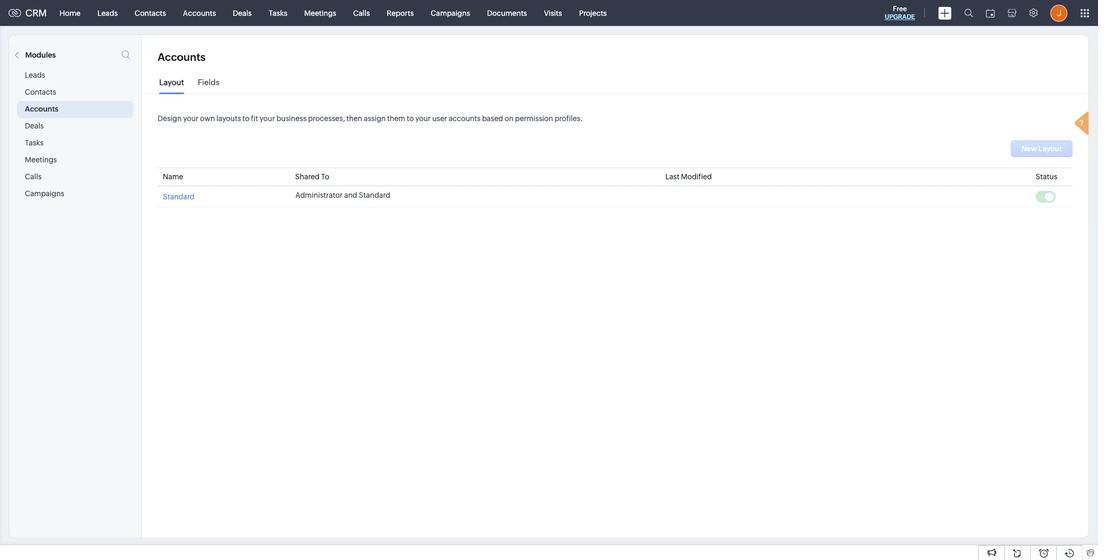 Task type: describe. For each thing, give the bounding box(es) containing it.
accounts link
[[175, 0, 225, 26]]

meetings link
[[296, 0, 345, 26]]

0 vertical spatial accounts
[[183, 9, 216, 17]]

administrator
[[296, 191, 343, 200]]

last
[[666, 173, 680, 181]]

contacts link
[[126, 0, 175, 26]]

1 horizontal spatial calls
[[353, 9, 370, 17]]

0 horizontal spatial campaigns
[[25, 189, 64, 198]]

reports link
[[379, 0, 422, 26]]

projects
[[579, 9, 607, 17]]

1 your from the left
[[183, 114, 199, 123]]

0 vertical spatial campaigns
[[431, 9, 470, 17]]

1 vertical spatial accounts
[[158, 51, 206, 63]]

reports
[[387, 9, 414, 17]]

2 to from the left
[[407, 114, 414, 123]]

leads link
[[89, 0, 126, 26]]

administrator and standard
[[296, 191, 391, 200]]

1 vertical spatial deals
[[25, 122, 44, 130]]

documents
[[487, 9, 527, 17]]

free
[[893, 5, 907, 13]]

1 to from the left
[[243, 114, 250, 123]]

home
[[60, 9, 81, 17]]

campaigns link
[[422, 0, 479, 26]]

0 vertical spatial tasks
[[269, 9, 288, 17]]

1 horizontal spatial standard
[[359, 191, 391, 200]]

on
[[505, 114, 514, 123]]

calls link
[[345, 0, 379, 26]]

create menu element
[[932, 0, 958, 26]]

home link
[[51, 0, 89, 26]]

profile image
[[1051, 4, 1068, 21]]

status
[[1036, 173, 1058, 181]]

0 horizontal spatial tasks
[[25, 139, 44, 147]]

fields link
[[198, 78, 220, 95]]

standard link
[[163, 191, 195, 201]]

name
[[163, 173, 183, 181]]

business
[[277, 114, 307, 123]]

search image
[[965, 8, 974, 17]]



Task type: locate. For each thing, give the bounding box(es) containing it.
0 vertical spatial deals
[[233, 9, 252, 17]]

modified
[[681, 173, 712, 181]]

to
[[321, 173, 330, 181]]

your left the user
[[416, 114, 431, 123]]

meetings
[[304, 9, 336, 17], [25, 156, 57, 164]]

projects link
[[571, 0, 616, 26]]

1 vertical spatial calls
[[25, 173, 42, 181]]

leads right home
[[97, 9, 118, 17]]

0 horizontal spatial deals
[[25, 122, 44, 130]]

based
[[482, 114, 503, 123]]

1 horizontal spatial leads
[[97, 9, 118, 17]]

profiles.
[[555, 114, 583, 123]]

then
[[347, 114, 362, 123]]

3 your from the left
[[416, 114, 431, 123]]

0 vertical spatial calls
[[353, 9, 370, 17]]

design your own layouts to fit your business processes, then assign them to your user accounts based on permission profiles.
[[158, 114, 583, 123]]

assign
[[364, 114, 386, 123]]

0 horizontal spatial contacts
[[25, 88, 56, 96]]

shared
[[295, 173, 320, 181]]

own
[[200, 114, 215, 123]]

accounts
[[183, 9, 216, 17], [158, 51, 206, 63], [25, 105, 58, 113]]

contacts down modules
[[25, 88, 56, 96]]

search element
[[958, 0, 980, 26]]

design
[[158, 114, 182, 123]]

2 vertical spatial accounts
[[25, 105, 58, 113]]

1 horizontal spatial deals
[[233, 9, 252, 17]]

standard right and
[[359, 191, 391, 200]]

visits link
[[536, 0, 571, 26]]

them
[[387, 114, 405, 123]]

to left fit
[[243, 114, 250, 123]]

accounts
[[449, 114, 481, 123]]

2 your from the left
[[260, 114, 275, 123]]

shared to
[[295, 173, 330, 181]]

crm link
[[8, 7, 47, 19]]

1 horizontal spatial meetings
[[304, 9, 336, 17]]

documents link
[[479, 0, 536, 26]]

1 vertical spatial tasks
[[25, 139, 44, 147]]

0 vertical spatial meetings
[[304, 9, 336, 17]]

1 horizontal spatial tasks
[[269, 9, 288, 17]]

0 horizontal spatial meetings
[[25, 156, 57, 164]]

your right fit
[[260, 114, 275, 123]]

tasks
[[269, 9, 288, 17], [25, 139, 44, 147]]

0 horizontal spatial your
[[183, 114, 199, 123]]

1 vertical spatial leads
[[25, 71, 45, 79]]

1 horizontal spatial contacts
[[135, 9, 166, 17]]

0 horizontal spatial to
[[243, 114, 250, 123]]

fields
[[198, 78, 220, 87]]

profile element
[[1045, 0, 1074, 26]]

modules
[[25, 51, 56, 59]]

your left own
[[183, 114, 199, 123]]

last modified
[[666, 173, 712, 181]]

deals
[[233, 9, 252, 17], [25, 122, 44, 130]]

0 horizontal spatial leads
[[25, 71, 45, 79]]

visits
[[544, 9, 562, 17]]

standard down name
[[163, 193, 195, 201]]

leads down modules
[[25, 71, 45, 79]]

0 vertical spatial contacts
[[135, 9, 166, 17]]

and
[[344, 191, 357, 200]]

0 horizontal spatial calls
[[25, 173, 42, 181]]

crm
[[25, 7, 47, 19]]

0 vertical spatial leads
[[97, 9, 118, 17]]

upgrade
[[885, 13, 916, 21]]

calendar image
[[986, 9, 995, 17]]

layout link
[[159, 78, 184, 95]]

tasks link
[[260, 0, 296, 26]]

1 vertical spatial meetings
[[25, 156, 57, 164]]

standard
[[359, 191, 391, 200], [163, 193, 195, 201]]

2 horizontal spatial your
[[416, 114, 431, 123]]

1 vertical spatial campaigns
[[25, 189, 64, 198]]

0 horizontal spatial standard
[[163, 193, 195, 201]]

user
[[432, 114, 447, 123]]

processes,
[[308, 114, 345, 123]]

create menu image
[[939, 7, 952, 19]]

layout
[[159, 78, 184, 87]]

calls
[[353, 9, 370, 17], [25, 173, 42, 181]]

contacts
[[135, 9, 166, 17], [25, 88, 56, 96]]

1 vertical spatial contacts
[[25, 88, 56, 96]]

your
[[183, 114, 199, 123], [260, 114, 275, 123], [416, 114, 431, 123]]

leads
[[97, 9, 118, 17], [25, 71, 45, 79]]

free upgrade
[[885, 5, 916, 21]]

None button
[[1011, 140, 1073, 157]]

to right them
[[407, 114, 414, 123]]

to
[[243, 114, 250, 123], [407, 114, 414, 123]]

1 horizontal spatial campaigns
[[431, 9, 470, 17]]

permission
[[515, 114, 553, 123]]

layouts
[[217, 114, 241, 123]]

campaigns
[[431, 9, 470, 17], [25, 189, 64, 198]]

1 horizontal spatial your
[[260, 114, 275, 123]]

contacts right leads link
[[135, 9, 166, 17]]

fit
[[251, 114, 258, 123]]

1 horizontal spatial to
[[407, 114, 414, 123]]

deals link
[[225, 0, 260, 26]]



